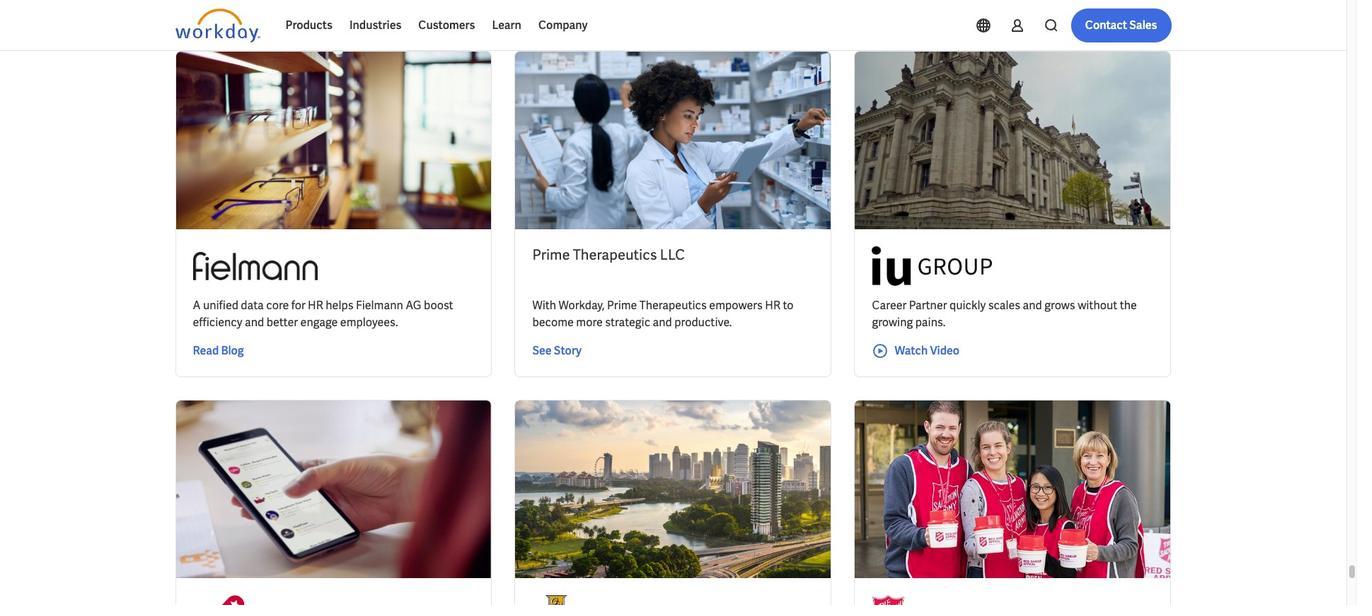 Task type: locate. For each thing, give the bounding box(es) containing it.
hr left to
[[765, 298, 781, 313]]

prime up with
[[533, 246, 570, 264]]

and left grows
[[1023, 298, 1043, 313]]

read blog link
[[193, 343, 244, 360]]

industries button
[[341, 8, 410, 42]]

and inside a unified data core for hr helps fielmann ag boost efficiency and better engage employees.
[[245, 315, 264, 330]]

1 horizontal spatial hr
[[765, 298, 781, 313]]

2 horizontal spatial and
[[1023, 298, 1043, 313]]

read blog
[[193, 343, 244, 358]]

hr inside with workday, prime therapeutics empowers hr to become more strategic and productive.
[[765, 298, 781, 313]]

0 horizontal spatial prime
[[533, 246, 570, 264]]

fielmann
[[356, 298, 403, 313]]

unified
[[203, 298, 239, 313]]

llc
[[660, 246, 685, 264]]

with workday, prime therapeutics empowers hr to become more strategic and productive.
[[533, 298, 794, 330]]

the
[[1120, 298, 1138, 313]]

quickly
[[950, 298, 986, 313]]

and inside the career partner quickly scales and grows without the growing pains.
[[1023, 298, 1043, 313]]

1 horizontal spatial prime
[[607, 298, 637, 313]]

see
[[533, 343, 552, 358]]

see story link
[[533, 343, 582, 360]]

strategic
[[605, 315, 651, 330]]

1 horizontal spatial and
[[653, 315, 672, 330]]

a unified data core for hr helps fielmann ag boost efficiency and better engage employees.
[[193, 298, 454, 330]]

contact sales link
[[1072, 8, 1172, 42]]

boost
[[424, 298, 454, 313]]

data
[[241, 298, 264, 313]]

career partner gmbh (iu group) image
[[872, 246, 992, 286]]

fielmann image
[[193, 246, 317, 286]]

hr inside a unified data core for hr helps fielmann ag boost efficiency and better engage employees.
[[308, 298, 323, 313]]

0 horizontal spatial and
[[245, 315, 264, 330]]

more button
[[474, 8, 538, 36]]

customers
[[419, 18, 475, 33]]

1 vertical spatial therapeutics
[[640, 298, 707, 313]]

0 vertical spatial therapeutics
[[573, 246, 657, 264]]

1 vertical spatial prime
[[607, 298, 637, 313]]

and
[[1023, 298, 1043, 313], [245, 315, 264, 330], [653, 315, 672, 330]]

contact
[[1086, 18, 1128, 33]]

business outcome
[[350, 16, 435, 28]]

therapeutics up productive. at bottom
[[640, 298, 707, 313]]

learn
[[492, 18, 522, 33]]

clear
[[553, 16, 577, 28]]

watch
[[895, 343, 928, 358]]

learn button
[[484, 8, 530, 42]]

core
[[266, 298, 289, 313]]

industries
[[350, 18, 402, 33]]

clear all button
[[549, 8, 595, 36]]

without
[[1078, 298, 1118, 313]]

hr for for
[[308, 298, 323, 313]]

story
[[554, 343, 582, 358]]

company
[[539, 18, 588, 33]]

and right strategic
[[653, 315, 672, 330]]

hr for empowers
[[765, 298, 781, 313]]

empowers
[[710, 298, 763, 313]]

hr
[[308, 298, 323, 313], [765, 298, 781, 313]]

hr right 'for'
[[308, 298, 323, 313]]

business
[[350, 16, 391, 28]]

clear all
[[553, 16, 591, 28]]

1 hr from the left
[[308, 298, 323, 313]]

read
[[193, 343, 219, 358]]

business outcome button
[[339, 8, 463, 36]]

the salvation army image
[[872, 595, 906, 605]]

prime up strategic
[[607, 298, 637, 313]]

topic
[[187, 16, 211, 28]]

prime therapeutics llc
[[533, 246, 685, 264]]

prime
[[533, 246, 570, 264], [607, 298, 637, 313]]

and down data on the left of the page
[[245, 315, 264, 330]]

therapeutics left llc
[[573, 246, 657, 264]]

2 hr from the left
[[765, 298, 781, 313]]

customers button
[[410, 8, 484, 42]]

industry button
[[250, 8, 328, 36]]

become
[[533, 315, 574, 330]]

0 horizontal spatial hr
[[308, 298, 323, 313]]

therapeutics
[[573, 246, 657, 264], [640, 298, 707, 313]]



Task type: vqa. For each thing, say whether or not it's contained in the screenshot.
the SOLUTION
no



Task type: describe. For each thing, give the bounding box(es) containing it.
0 vertical spatial prime
[[533, 246, 570, 264]]

partner
[[909, 298, 948, 313]]

employees.
[[340, 315, 398, 330]]

pains.
[[916, 315, 946, 330]]

topic button
[[175, 8, 239, 36]]

company button
[[530, 8, 596, 42]]

productive.
[[675, 315, 732, 330]]

grows
[[1045, 298, 1076, 313]]

scales
[[989, 298, 1021, 313]]

efficiency
[[193, 315, 242, 330]]

and inside with workday, prime therapeutics empowers hr to become more strategic and productive.
[[653, 315, 672, 330]]

contact sales
[[1086, 18, 1158, 33]]

go to the homepage image
[[175, 8, 260, 42]]

career
[[872, 298, 907, 313]]

see story
[[533, 343, 582, 358]]

delivery hero image
[[193, 595, 267, 605]]

cdl city developments limited (cdl management services pte. ltd.) image
[[533, 595, 581, 605]]

sales
[[1130, 18, 1158, 33]]

to
[[783, 298, 794, 313]]

career partner quickly scales and grows without the growing pains.
[[872, 298, 1138, 330]]

workday,
[[559, 298, 605, 313]]

blog
[[221, 343, 244, 358]]

watch video
[[895, 343, 960, 358]]

for
[[291, 298, 306, 313]]

ag
[[406, 298, 422, 313]]

industry
[[262, 16, 299, 28]]

better
[[267, 315, 298, 330]]

all
[[579, 16, 591, 28]]

a
[[193, 298, 201, 313]]

engage
[[301, 315, 338, 330]]

therapeutics inside with workday, prime therapeutics empowers hr to become more strategic and productive.
[[640, 298, 707, 313]]

outcome
[[393, 16, 435, 28]]

products button
[[277, 8, 341, 42]]

Search Customer Stories text field
[[971, 9, 1144, 34]]

prime inside with workday, prime therapeutics empowers hr to become more strategic and productive.
[[607, 298, 637, 313]]

more
[[576, 315, 603, 330]]

more
[[486, 16, 510, 28]]

helps
[[326, 298, 354, 313]]

video
[[930, 343, 960, 358]]

watch video link
[[872, 343, 960, 360]]

with
[[533, 298, 556, 313]]

growing
[[872, 315, 913, 330]]

products
[[286, 18, 333, 33]]



